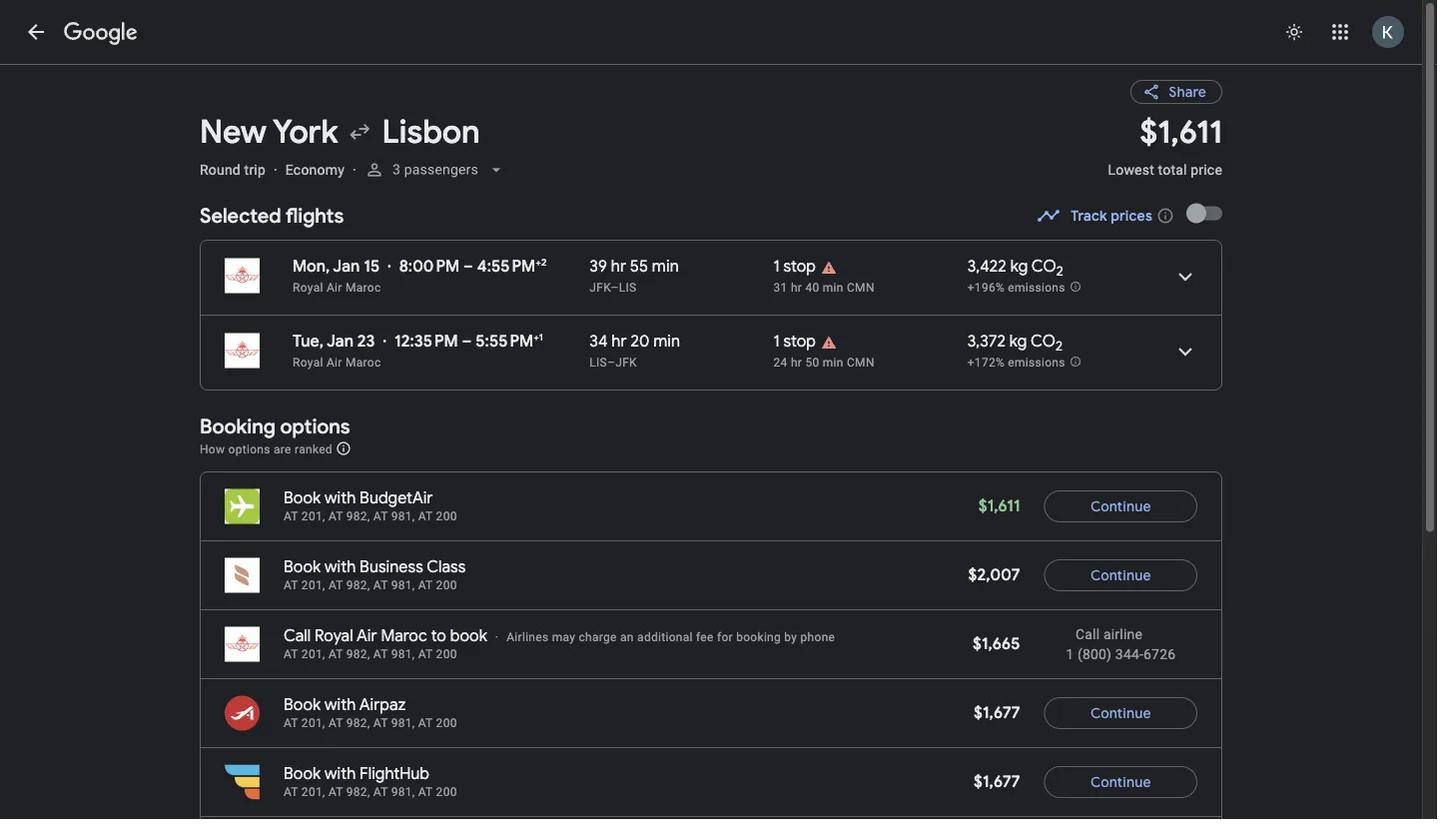 Task type: vqa. For each thing, say whether or not it's contained in the screenshot.
2nd A from the bottom
no



Task type: locate. For each thing, give the bounding box(es) containing it.
with up at 201, at 982, at 981, at 200 text field
[[325, 488, 356, 509]]

4 981, from the top
[[391, 716, 415, 730]]

2 emissions from the top
[[1009, 355, 1066, 369]]

0 vertical spatial stop
[[784, 256, 816, 277]]

981, inside book with airpaz at 201, at 982, at 981, at 200
[[391, 716, 415, 730]]

3 book from the top
[[284, 695, 321, 715]]

flight numbers at 201, at 982, at 981, at 200 text field for business
[[284, 579, 457, 593]]

co
[[1032, 256, 1057, 277], [1031, 331, 1056, 352]]

kg for 3,372
[[1010, 331, 1028, 352]]

0 vertical spatial royal air maroc
[[293, 281, 381, 295]]

3 continue button from the top
[[1045, 689, 1198, 737]]

2 continue button from the top
[[1045, 552, 1198, 600]]

an
[[621, 630, 634, 644]]

hr right 24
[[791, 356, 803, 370]]

8:00 pm – 4:55 pm +2
[[399, 256, 547, 277]]

airline
[[1104, 626, 1143, 642]]

total duration 39 hr 55 min. element
[[590, 256, 774, 280]]

with for airpaz
[[325, 695, 356, 715]]

200 inside book with budgetair at 201, at 982, at 981, at 200
[[436, 510, 457, 524]]

min right 20
[[654, 331, 681, 352]]

hr
[[611, 256, 627, 277], [791, 281, 803, 295], [612, 331, 627, 352], [791, 356, 803, 370]]

learn more about tracked prices image
[[1157, 207, 1175, 225]]

call
[[284, 626, 311, 646], [1076, 626, 1100, 642]]

Flight numbers AT 201, AT 982, AT 981, AT 200 text field
[[284, 579, 457, 593], [284, 716, 457, 730]]

kg
[[1011, 256, 1028, 277], [1010, 331, 1028, 352]]

co up +196% emissions
[[1032, 256, 1057, 277]]

co inside 3,372 kg co 2
[[1031, 331, 1056, 352]]

co inside 3,422 kg co 2
[[1032, 256, 1057, 277]]

royal for tue, jan 23
[[293, 356, 323, 370]]

with inside book with airpaz at 201, at 982, at 981, at 200
[[325, 695, 356, 715]]

$1,677 for airpaz
[[974, 703, 1021, 723]]

1 981, from the top
[[391, 510, 415, 524]]

0 vertical spatial air
[[327, 281, 342, 295]]

$1,611
[[1141, 111, 1223, 152], [979, 496, 1021, 517]]

min right 50
[[823, 356, 844, 370]]

jan
[[333, 256, 360, 277], [327, 331, 354, 352]]

0 horizontal spatial call
[[284, 626, 311, 646]]

1 vertical spatial royal air maroc
[[293, 356, 381, 370]]

learn more about booking options element
[[336, 438, 352, 460]]

0 vertical spatial 1 stop flight. element
[[774, 256, 816, 280]]

kg for 3,422
[[1011, 256, 1028, 277]]

air for mon,
[[327, 281, 342, 295]]

0 vertical spatial $1,677
[[974, 703, 1021, 723]]

200
[[436, 510, 457, 524], [436, 579, 457, 593], [436, 647, 457, 661], [436, 716, 457, 730], [436, 785, 457, 799]]

royal
[[293, 281, 323, 295], [293, 356, 323, 370], [315, 626, 353, 646]]

0 horizontal spatial lis
[[590, 356, 608, 370]]

1 1 stop flight. element from the top
[[774, 256, 816, 280]]

book with flighthub at 201, at 982, at 981, at 200
[[284, 764, 457, 799]]

20
[[631, 331, 650, 352]]

for
[[717, 630, 733, 644]]

982, inside book with flighthub at 201, at 982, at 981, at 200
[[346, 785, 370, 799]]

mon, jan 15
[[293, 256, 380, 277]]

0 vertical spatial jan
[[333, 256, 360, 277]]

kg up +172% emissions
[[1010, 331, 1028, 352]]

1 vertical spatial cmn
[[847, 356, 875, 370]]

981, down flighthub
[[391, 785, 415, 799]]

0 vertical spatial lis
[[619, 281, 637, 295]]

2 stop from the top
[[784, 331, 816, 352]]

with for flighthub
[[325, 764, 356, 784]]

1 1 stop from the top
[[774, 256, 816, 277]]

4 982, from the top
[[346, 716, 370, 730]]

book up flight numbers at 201, at 982, at 981, at 200 text field
[[284, 764, 321, 784]]

0 vertical spatial $1,611
[[1141, 111, 1223, 152]]

982, inside book with budgetair at 201, at 982, at 981, at 200
[[346, 510, 370, 524]]

how
[[200, 442, 225, 456]]

1 vertical spatial emissions
[[1009, 355, 1066, 369]]

981, down airpaz on the left bottom of page
[[391, 716, 415, 730]]

981, inside book with flighthub at 201, at 982, at 981, at 200
[[391, 785, 415, 799]]

+1
[[534, 331, 543, 344]]

1 vertical spatial lis
[[590, 356, 608, 370]]

Flight numbers AT 201, AT 982, AT 981, AT 200 text field
[[284, 785, 457, 799]]

jan left 15
[[333, 256, 360, 277]]

2 up +172% emissions
[[1056, 337, 1063, 354]]

co for 3,422 kg co
[[1032, 256, 1057, 277]]

3
[[393, 161, 401, 178]]

book inside book with airpaz at 201, at 982, at 981, at 200
[[284, 695, 321, 715]]

emissions down 3,372 kg co 2
[[1009, 355, 1066, 369]]

loading results progress bar
[[0, 64, 1423, 68]]

0 vertical spatial co
[[1032, 256, 1057, 277]]

201, down ranked
[[302, 510, 325, 524]]

4 continue from the top
[[1091, 773, 1152, 791]]

$1,611 up $2,007 text field in the right of the page
[[979, 496, 1021, 517]]

2 continue from the top
[[1091, 567, 1152, 585]]

$1,677 for flighthub
[[974, 772, 1021, 792]]

4 continue button from the top
[[1045, 758, 1198, 806]]

lis down 55
[[619, 281, 637, 295]]

new york
[[200, 111, 338, 152]]

book with airpaz at 201, at 982, at 981, at 200
[[284, 695, 457, 730]]

1 vertical spatial maroc
[[346, 356, 381, 370]]

New York to Lisbon and back text field
[[200, 111, 1085, 152]]

charge
[[579, 630, 617, 644]]

982, down call royal air maroc to book
[[346, 647, 370, 661]]

2 1 stop from the top
[[774, 331, 816, 352]]

3 continue from the top
[[1091, 704, 1152, 722]]

lisbon
[[382, 111, 480, 152]]

201, inside book with airpaz at 201, at 982, at 981, at 200
[[302, 716, 325, 730]]

royal air maroc for tue,
[[293, 356, 381, 370]]

50
[[806, 356, 820, 370]]

co up +172% emissions
[[1031, 331, 1056, 352]]

201, inside book with budgetair at 201, at 982, at 981, at 200
[[302, 510, 325, 524]]

royal air maroc down tue, jan 23
[[293, 356, 381, 370]]

1 up 24
[[774, 331, 780, 352]]

go back image
[[24, 20, 48, 44]]

201, inside book with flighthub at 201, at 982, at 981, at 200
[[302, 785, 325, 799]]

1 up 31
[[774, 256, 780, 277]]

jan for mon,
[[333, 256, 360, 277]]

cmn right 50
[[847, 356, 875, 370]]

1677 US dollars text field
[[974, 703, 1021, 723]]

cmn right 40
[[847, 281, 875, 295]]

min for 55
[[652, 256, 679, 277]]

981, down business
[[391, 579, 415, 593]]

kg up +196% emissions
[[1011, 256, 1028, 277]]

booking
[[737, 630, 781, 644]]

hr inside 39 hr 55 min jfk – lis
[[611, 256, 627, 277]]

1 vertical spatial co
[[1031, 331, 1056, 352]]

1 with from the top
[[325, 488, 356, 509]]

maroc down 15
[[346, 281, 381, 295]]

departing flight on monday, january 15. leaves john f. kennedy international airport at 8:00 pm on monday, january 15 and arrives at humberto delgado airport at 4:55 pm on wednesday, january 17. element
[[293, 256, 547, 277]]

1 stop flight. element
[[774, 256, 816, 280], [774, 331, 816, 355]]

0 vertical spatial cmn
[[847, 281, 875, 295]]

jan for tue,
[[327, 331, 354, 352]]

0 vertical spatial kg
[[1011, 256, 1028, 277]]

min for 40
[[823, 281, 844, 295]]

1 horizontal spatial call
[[1076, 626, 1100, 642]]

emissions down 3,422 kg co 2
[[1009, 280, 1066, 294]]

981, inside book with business class at 201, at 982, at 981, at 200
[[391, 579, 415, 593]]

layover (1 of 1) is a 31 hr 40 min overnight layover at casablanca mohammed v international airport in casablanca. element
[[774, 280, 958, 296]]

1 vertical spatial 2
[[1056, 337, 1063, 354]]

book down at 201, at 982, at 981, at 200 text field
[[284, 557, 321, 578]]

2007 US dollars text field
[[969, 565, 1021, 586]]

mon,
[[293, 256, 330, 277]]

hr inside 34 hr 20 min lis – jfk
[[612, 331, 627, 352]]

40
[[806, 281, 820, 295]]

options
[[280, 414, 350, 439], [228, 442, 271, 456]]

cmn inside layover (1 of 1) is a 31 hr 40 min overnight layover at casablanca mohammed v international airport in casablanca. element
[[847, 281, 875, 295]]

1 vertical spatial air
[[327, 356, 342, 370]]

2 cmn from the top
[[847, 356, 875, 370]]

$1,611 up total
[[1141, 111, 1223, 152]]

lis down 34 on the top left of page
[[590, 356, 608, 370]]

min right 40
[[823, 281, 844, 295]]

with left business
[[325, 557, 356, 578]]

book inside book with flighthub at 201, at 982, at 981, at 200
[[284, 764, 321, 784]]

4 201, from the top
[[302, 716, 325, 730]]

total duration 34 hr 20 min. element
[[590, 331, 774, 355]]

1 call from the left
[[284, 626, 311, 646]]

0 vertical spatial 1 stop
[[774, 256, 816, 277]]

cmn inside layover (1 of 1) is a 24 hr 50 min overnight layover at casablanca mohammed v international airport in casablanca. element
[[847, 356, 875, 370]]

5 981, from the top
[[391, 785, 415, 799]]

tue, jan 23
[[293, 331, 375, 352]]

options down booking
[[228, 442, 271, 456]]

200 for book with budgetair
[[436, 510, 457, 524]]

2 book from the top
[[284, 557, 321, 578]]

982,
[[346, 510, 370, 524], [346, 579, 370, 593], [346, 647, 370, 661], [346, 716, 370, 730], [346, 785, 370, 799]]

with up flight numbers at 201, at 982, at 981, at 200 text field
[[325, 764, 356, 784]]

stop up 40
[[784, 256, 816, 277]]

None text field
[[1109, 111, 1223, 196]]

with inside book with flighthub at 201, at 982, at 981, at 200
[[325, 764, 356, 784]]

2 $1,677 from the top
[[974, 772, 1021, 792]]

2 1 stop flight. element from the top
[[774, 331, 816, 355]]

1 emissions from the top
[[1009, 280, 1066, 294]]

maroc for 15
[[346, 281, 381, 295]]

0 vertical spatial emissions
[[1009, 280, 1066, 294]]

0 horizontal spatial $1,611
[[979, 496, 1021, 517]]

kg inside 3,372 kg co 2
[[1010, 331, 1028, 352]]

none text field containing $1,611
[[1109, 111, 1223, 196]]

emissions
[[1009, 280, 1066, 294], [1009, 355, 1066, 369]]

hr right '39'
[[611, 256, 627, 277]]

cmn for 3,372
[[847, 356, 875, 370]]

1 stop up 24
[[774, 331, 816, 352]]

with for business
[[325, 557, 356, 578]]

air down mon, jan 15
[[327, 281, 342, 295]]

call royal air maroc to book
[[284, 626, 487, 646]]

royal down "mon,"
[[293, 281, 323, 295]]

2 royal air maroc from the top
[[293, 356, 381, 370]]

prices
[[1111, 207, 1153, 225]]

stop
[[784, 256, 816, 277], [784, 331, 816, 352]]

with inside book with budgetair at 201, at 982, at 981, at 200
[[325, 488, 356, 509]]

airpaz
[[359, 695, 406, 715]]

hr for 31
[[791, 281, 803, 295]]

list containing mon, jan 15
[[201, 241, 1222, 390]]

continue button for book with business class
[[1045, 552, 1198, 600]]

1 $1,677 from the top
[[974, 703, 1021, 723]]

1 cmn from the top
[[847, 281, 875, 295]]

call up flight numbers at 201, at 982, at 981, at 200 text box
[[284, 626, 311, 646]]

5 201, from the top
[[302, 785, 325, 799]]

air down tue, jan 23
[[327, 356, 342, 370]]

flight details. departing flight on monday, january 15. leaves john f. kennedy international airport at 8:00 pm on monday, january 15 and arrives at humberto delgado airport at 4:55 pm on wednesday, january 17. image
[[1162, 253, 1210, 301]]

2
[[1057, 262, 1064, 279], [1056, 337, 1063, 354]]

1 stop from the top
[[784, 256, 816, 277]]

0 vertical spatial 1
[[774, 256, 780, 277]]

0 vertical spatial jfk
[[590, 281, 611, 295]]

+172%
[[968, 355, 1005, 369]]

hr right 31
[[791, 281, 803, 295]]

8:00 pm
[[399, 256, 460, 277]]

4 book from the top
[[284, 764, 321, 784]]

min right 55
[[652, 256, 679, 277]]

jfk down '39'
[[590, 281, 611, 295]]

982, for budgetair
[[346, 510, 370, 524]]

0 vertical spatial options
[[280, 414, 350, 439]]

selected
[[200, 203, 281, 228]]

royal down tue,
[[293, 356, 323, 370]]

jan left 23
[[327, 331, 354, 352]]

continue button
[[1045, 483, 1198, 531], [1045, 552, 1198, 600], [1045, 689, 1198, 737], [1045, 758, 1198, 806]]

book
[[284, 488, 321, 509], [284, 557, 321, 578], [284, 695, 321, 715], [284, 764, 321, 784]]

5 982, from the top
[[346, 785, 370, 799]]

2 inside 3,422 kg co 2
[[1057, 262, 1064, 279]]

201,
[[302, 510, 325, 524], [302, 579, 325, 593], [302, 647, 325, 661], [302, 716, 325, 730], [302, 785, 325, 799]]

1677 US dollars text field
[[974, 772, 1021, 792]]

0 vertical spatial flight numbers at 201, at 982, at 981, at 200 text field
[[284, 579, 457, 593]]

3 passengers
[[393, 161, 478, 178]]

air up flight numbers at 201, at 982, at 981, at 200 text box
[[357, 626, 377, 646]]

1 vertical spatial 1 stop flight. element
[[774, 331, 816, 355]]

min inside 34 hr 20 min lis – jfk
[[654, 331, 681, 352]]

2 up +196% emissions
[[1057, 262, 1064, 279]]

982, down flighthub
[[346, 785, 370, 799]]

continue
[[1091, 498, 1152, 516], [1091, 567, 1152, 585], [1091, 704, 1152, 722], [1091, 773, 1152, 791]]

2 vertical spatial 1
[[1066, 646, 1074, 662]]

with inside book with business class at 201, at 982, at 981, at 200
[[325, 557, 356, 578]]

2 vertical spatial maroc
[[381, 626, 427, 646]]

Departure time: 12:35 PM. text field
[[395, 331, 458, 352]]

book left airpaz on the left bottom of page
[[284, 695, 321, 715]]

1 vertical spatial jan
[[327, 331, 354, 352]]

maroc for 23
[[346, 356, 381, 370]]

list
[[201, 241, 1222, 390]]

1 vertical spatial $1,611
[[979, 496, 1021, 517]]

982, down business
[[346, 579, 370, 593]]

1611 US dollars text field
[[979, 496, 1021, 517]]

2 201, from the top
[[302, 579, 325, 593]]

1 201, from the top
[[302, 510, 325, 524]]

6726
[[1144, 646, 1176, 662]]

–
[[464, 256, 474, 277], [611, 281, 619, 295], [462, 331, 472, 352], [608, 356, 616, 370]]

1 stop flight. element up 31
[[774, 256, 816, 280]]

4 with from the top
[[325, 764, 356, 784]]

1 horizontal spatial options
[[280, 414, 350, 439]]

york
[[273, 111, 338, 152]]

981, down call royal air maroc to book
[[391, 647, 415, 661]]

maroc
[[346, 281, 381, 295], [346, 356, 381, 370], [381, 626, 427, 646]]

kg inside 3,422 kg co 2
[[1011, 256, 1028, 277]]

4 200 from the top
[[436, 716, 457, 730]]

call inside call airline 1 (800) 344-6726
[[1076, 626, 1100, 642]]

main content
[[200, 64, 1223, 819]]

1 vertical spatial $1,677
[[974, 772, 1021, 792]]

continue button for book with airpaz
[[1045, 689, 1198, 737]]

stop up 50
[[784, 331, 816, 352]]

200 for book with airpaz
[[436, 716, 457, 730]]

1 vertical spatial royal
[[293, 356, 323, 370]]

cmn
[[847, 281, 875, 295], [847, 356, 875, 370]]

book for book with business class
[[284, 557, 321, 578]]

981, down budgetair
[[391, 510, 415, 524]]

$1,611 lowest total price
[[1109, 111, 1223, 178]]

book inside book with budgetair at 201, at 982, at 981, at 200
[[284, 488, 321, 509]]

book for book with airpaz
[[284, 695, 321, 715]]

2 flight numbers at 201, at 982, at 981, at 200 text field from the top
[[284, 716, 457, 730]]

200 inside book with airpaz at 201, at 982, at 981, at 200
[[436, 716, 457, 730]]

2 vertical spatial royal
[[315, 626, 353, 646]]

1 stop up 31
[[774, 256, 816, 277]]

0 vertical spatial maroc
[[346, 281, 381, 295]]

2 981, from the top
[[391, 579, 415, 593]]

1 stop flight. element up 24
[[774, 331, 816, 355]]

201, up call royal air maroc to book
[[302, 579, 325, 593]]

1 vertical spatial 1
[[774, 331, 780, 352]]

1 continue from the top
[[1091, 498, 1152, 516]]

0 vertical spatial 2
[[1057, 262, 1064, 279]]

1 horizontal spatial jfk
[[616, 356, 637, 370]]

200 inside book with flighthub at 201, at 982, at 981, at 200
[[436, 785, 457, 799]]

2 inside 3,372 kg co 2
[[1056, 337, 1063, 354]]

981, for flighthub
[[391, 785, 415, 799]]

jfk down 20
[[616, 356, 637, 370]]

min for 50
[[823, 356, 844, 370]]

1 vertical spatial jfk
[[616, 356, 637, 370]]

981, for airpaz
[[391, 716, 415, 730]]

201, for book with budgetair
[[302, 510, 325, 524]]

share
[[1169, 83, 1207, 101]]

982, for flighthub
[[346, 785, 370, 799]]

2 982, from the top
[[346, 579, 370, 593]]

2 call from the left
[[1076, 626, 1100, 642]]

1 vertical spatial 1 stop
[[774, 331, 816, 352]]

3 with from the top
[[325, 695, 356, 715]]

1 continue button from the top
[[1045, 483, 1198, 531]]

$1,611 inside $1,611 lowest total price
[[1141, 111, 1223, 152]]

2 with from the top
[[325, 557, 356, 578]]

options up ranked
[[280, 414, 350, 439]]

982, down budgetair
[[346, 510, 370, 524]]

flight numbers at 201, at 982, at 981, at 200 text field down business
[[284, 579, 457, 593]]

with for budgetair
[[325, 488, 356, 509]]

1 horizontal spatial lis
[[619, 281, 637, 295]]

201, inside book with business class at 201, at 982, at 981, at 200
[[302, 579, 325, 593]]

$1,611 for $1,611 lowest total price
[[1141, 111, 1223, 152]]

maroc down 23
[[346, 356, 381, 370]]

lis
[[619, 281, 637, 295], [590, 356, 608, 370]]

201, up book with flighthub at 201, at 982, at 981, at 200
[[302, 716, 325, 730]]

with left airpaz on the left bottom of page
[[325, 695, 356, 715]]

are
[[274, 442, 292, 456]]

1 horizontal spatial $1,611
[[1141, 111, 1223, 152]]

0 horizontal spatial options
[[228, 442, 271, 456]]

1 stop
[[774, 256, 816, 277], [774, 331, 816, 352]]

royal air maroc down mon, jan 15
[[293, 281, 381, 295]]

 image
[[274, 161, 278, 178]]

flight numbers at 201, at 982, at 981, at 200 text field down airpaz on the left bottom of page
[[284, 716, 457, 730]]

 image
[[353, 161, 357, 178]]

982, inside book with business class at 201, at 982, at 981, at 200
[[346, 579, 370, 593]]

981, inside book with budgetair at 201, at 982, at 981, at 200
[[391, 510, 415, 524]]

201, down book with airpaz at 201, at 982, at 981, at 200
[[302, 785, 325, 799]]

1 flight numbers at 201, at 982, at 981, at 200 text field from the top
[[284, 579, 457, 593]]

book inside book with business class at 201, at 982, at 981, at 200
[[284, 557, 321, 578]]

– inside 39 hr 55 min jfk – lis
[[611, 281, 619, 295]]

$1,677 down 1677 us dollars text field
[[974, 772, 1021, 792]]

$1,611 for $1,611
[[979, 496, 1021, 517]]

982, for airpaz
[[346, 716, 370, 730]]

min inside 39 hr 55 min jfk – lis
[[652, 256, 679, 277]]

982, down airpaz on the left bottom of page
[[346, 716, 370, 730]]

1 royal air maroc from the top
[[293, 281, 381, 295]]

book down ranked
[[284, 488, 321, 509]]

book
[[450, 626, 487, 646]]

982, inside book with airpaz at 201, at 982, at 981, at 200
[[346, 716, 370, 730]]

class
[[427, 557, 466, 578]]

call up (800)
[[1076, 626, 1100, 642]]

jfk
[[590, 281, 611, 295], [616, 356, 637, 370]]

1 vertical spatial kg
[[1010, 331, 1028, 352]]

1 book from the top
[[284, 488, 321, 509]]

air for tue,
[[327, 356, 342, 370]]

hr right 34 on the top left of page
[[612, 331, 627, 352]]

0 vertical spatial royal
[[293, 281, 323, 295]]

1 vertical spatial stop
[[784, 331, 816, 352]]

$1,677
[[974, 703, 1021, 723], [974, 772, 1021, 792]]

5 200 from the top
[[436, 785, 457, 799]]

$1,677 up $1,677 text field
[[974, 703, 1021, 723]]

royal up at 201, at 982, at 981, at 200
[[315, 626, 353, 646]]

2 vertical spatial air
[[357, 626, 377, 646]]

1 982, from the top
[[346, 510, 370, 524]]

2 200 from the top
[[436, 579, 457, 593]]

book for book with budgetair
[[284, 488, 321, 509]]

+172% emissions
[[968, 355, 1066, 369]]

at 201, at 982, at 981, at 200
[[284, 647, 457, 661]]

1 200 from the top
[[436, 510, 457, 524]]

maroc left to
[[381, 626, 427, 646]]

201, down call royal air maroc to book
[[302, 647, 325, 661]]

1 left (800)
[[1066, 646, 1074, 662]]

1 vertical spatial flight numbers at 201, at 982, at 981, at 200 text field
[[284, 716, 457, 730]]

1 vertical spatial options
[[228, 442, 271, 456]]

3 200 from the top
[[436, 647, 457, 661]]

981,
[[391, 510, 415, 524], [391, 579, 415, 593], [391, 647, 415, 661], [391, 716, 415, 730], [391, 785, 415, 799]]

0 horizontal spatial jfk
[[590, 281, 611, 295]]

3 981, from the top
[[391, 647, 415, 661]]

1 for 39 hr 55 min
[[774, 256, 780, 277]]



Task type: describe. For each thing, give the bounding box(es) containing it.
1611 us dollars element
[[1141, 111, 1223, 152]]

share button
[[1131, 80, 1223, 104]]

12:35 pm – 5:55 pm +1
[[395, 331, 543, 352]]

call airline 1 (800) 344-6726
[[1066, 626, 1176, 662]]

layover (1 of 1) is a 24 hr 50 min overnight layover at casablanca mohammed v international airport in casablanca. element
[[774, 355, 958, 371]]

change appearance image
[[1271, 8, 1319, 56]]

fee
[[696, 630, 714, 644]]

call for airline
[[1076, 626, 1100, 642]]

3 passengers button
[[357, 146, 514, 194]]

1 stop flight. element for 34 hr 20 min
[[774, 331, 816, 355]]

lowest
[[1109, 161, 1155, 178]]

book for book with flighthub
[[284, 764, 321, 784]]

budgetair
[[360, 488, 433, 509]]

booking options
[[200, 414, 350, 439]]

(800)
[[1078, 646, 1112, 662]]

3,372 kg co 2
[[968, 331, 1063, 354]]

stop for 34 hr 20 min
[[784, 331, 816, 352]]

trip
[[244, 161, 266, 178]]

emissions for 3,422 kg co
[[1009, 280, 1066, 294]]

2 for 3,372 kg co
[[1056, 337, 1063, 354]]

24
[[774, 356, 788, 370]]

learn more about booking options image
[[336, 441, 352, 457]]

Arrival time: 4:55 PM on  Wednesday, January 17. text field
[[477, 256, 547, 277]]

34 hr 20 min lis – jfk
[[590, 331, 681, 370]]

3,422 kg co 2
[[968, 256, 1064, 279]]

5:55 pm
[[476, 331, 534, 352]]

34
[[590, 331, 608, 352]]

24 hr 50 min cmn
[[774, 356, 875, 370]]

1 stop flight. element for 39 hr 55 min
[[774, 256, 816, 280]]

airlines
[[507, 630, 549, 644]]

royal for mon, jan 15
[[293, 281, 323, 295]]

return flight on tuesday, january 23. leaves humberto delgado airport at 12:35 pm on tuesday, january 23 and arrives at john f. kennedy international airport at 5:55 pm on wednesday, january 24. element
[[293, 331, 543, 352]]

continue button for book with flighthub
[[1045, 758, 1198, 806]]

selected flights
[[200, 203, 344, 228]]

Flight numbers AT 201, AT 982, AT 981, AT 200 text field
[[284, 647, 457, 661]]

new
[[200, 111, 267, 152]]

continue for book with budgetair
[[1091, 498, 1152, 516]]

200 inside book with business class at 201, at 982, at 981, at 200
[[436, 579, 457, 593]]

continue for book with business class
[[1091, 567, 1152, 585]]

981, for budgetair
[[391, 510, 415, 524]]

4:55 pm
[[477, 256, 536, 277]]

airlines may charge an additional fee for booking by phone
[[507, 630, 836, 644]]

by
[[785, 630, 798, 644]]

jfk inside 34 hr 20 min lis – jfk
[[616, 356, 637, 370]]

economy
[[286, 161, 345, 178]]

round trip
[[200, 161, 266, 178]]

+2
[[536, 256, 547, 269]]

continue for book with airpaz
[[1091, 704, 1152, 722]]

additional
[[638, 630, 693, 644]]

flight numbers at 201, at 982, at 981, at 200 text field for airpaz
[[284, 716, 457, 730]]

main content containing new york
[[200, 64, 1223, 819]]

31
[[774, 281, 788, 295]]

call for royal
[[284, 626, 311, 646]]

emissions for 3,372 kg co
[[1009, 355, 1066, 369]]

jfk inside 39 hr 55 min jfk – lis
[[590, 281, 611, 295]]

23
[[358, 331, 375, 352]]

Flight numbers AT 201, AT 982, AT 981, AT 200 text field
[[284, 510, 457, 524]]

may
[[552, 630, 576, 644]]

booking
[[200, 414, 276, 439]]

total
[[1159, 161, 1188, 178]]

track prices
[[1071, 207, 1153, 225]]

Arrival time: 5:55 PM on  Wednesday, January 24. text field
[[476, 331, 543, 352]]

book with budgetair at 201, at 982, at 981, at 200
[[284, 488, 457, 524]]

3,422
[[968, 256, 1007, 277]]

lis inside 39 hr 55 min jfk – lis
[[619, 281, 637, 295]]

200 for book with flighthub
[[436, 785, 457, 799]]

1 stop for 34 hr 20 min
[[774, 331, 816, 352]]

options for how
[[228, 442, 271, 456]]

+196% emissions
[[968, 280, 1066, 294]]

tue,
[[293, 331, 324, 352]]

201, for book with flighthub
[[302, 785, 325, 799]]

31 hr 40 min cmn
[[774, 281, 875, 295]]

15
[[364, 256, 380, 277]]

1665 US dollars text field
[[973, 634, 1021, 654]]

royal air maroc for mon,
[[293, 281, 381, 295]]

2 for 3,422 kg co
[[1057, 262, 1064, 279]]

hr for 24
[[791, 356, 803, 370]]

phone
[[801, 630, 836, 644]]

flight details. return flight on tuesday, january 23. leaves humberto delgado airport at 12:35 pm on tuesday, january 23 and arrives at john f. kennedy international airport at 5:55 pm on wednesday, january 24. image
[[1162, 328, 1210, 376]]

cmn for 3,422
[[847, 281, 875, 295]]

3 201, from the top
[[302, 647, 325, 661]]

$1,665
[[973, 634, 1021, 654]]

lis inside 34 hr 20 min lis – jfk
[[590, 356, 608, 370]]

hr for 39
[[611, 256, 627, 277]]

ranked
[[295, 442, 333, 456]]

business
[[360, 557, 423, 578]]

how options are ranked
[[200, 442, 336, 456]]

+196%
[[968, 280, 1005, 294]]

continue button for book with budgetair
[[1045, 483, 1198, 531]]

201, for book with airpaz
[[302, 716, 325, 730]]

book with business class at 201, at 982, at 981, at 200
[[284, 557, 466, 593]]

39
[[590, 256, 607, 277]]

1 stop for 39 hr 55 min
[[774, 256, 816, 277]]

list inside main content
[[201, 241, 1222, 390]]

to
[[431, 626, 447, 646]]

1 inside call airline 1 (800) 344-6726
[[1066, 646, 1074, 662]]

flighthub
[[360, 764, 430, 784]]

price
[[1191, 161, 1223, 178]]

3 982, from the top
[[346, 647, 370, 661]]

344-
[[1116, 646, 1144, 662]]

round
[[200, 161, 241, 178]]

flights
[[286, 203, 344, 228]]

3,372
[[968, 331, 1006, 352]]

hr for 34
[[612, 331, 627, 352]]

55
[[630, 256, 649, 277]]

continue for book with flighthub
[[1091, 773, 1152, 791]]

track
[[1071, 207, 1108, 225]]

min for 20
[[654, 331, 681, 352]]

12:35 pm
[[395, 331, 458, 352]]

passengers
[[404, 161, 478, 178]]

1 for 34 hr 20 min
[[774, 331, 780, 352]]

39 hr 55 min jfk – lis
[[590, 256, 679, 295]]

options for booking
[[280, 414, 350, 439]]

$2,007
[[969, 565, 1021, 586]]

stop for 39 hr 55 min
[[784, 256, 816, 277]]

Departure time: 8:00 PM. text field
[[399, 256, 460, 277]]

co for 3,372 kg co
[[1031, 331, 1056, 352]]

– inside 34 hr 20 min lis – jfk
[[608, 356, 616, 370]]



